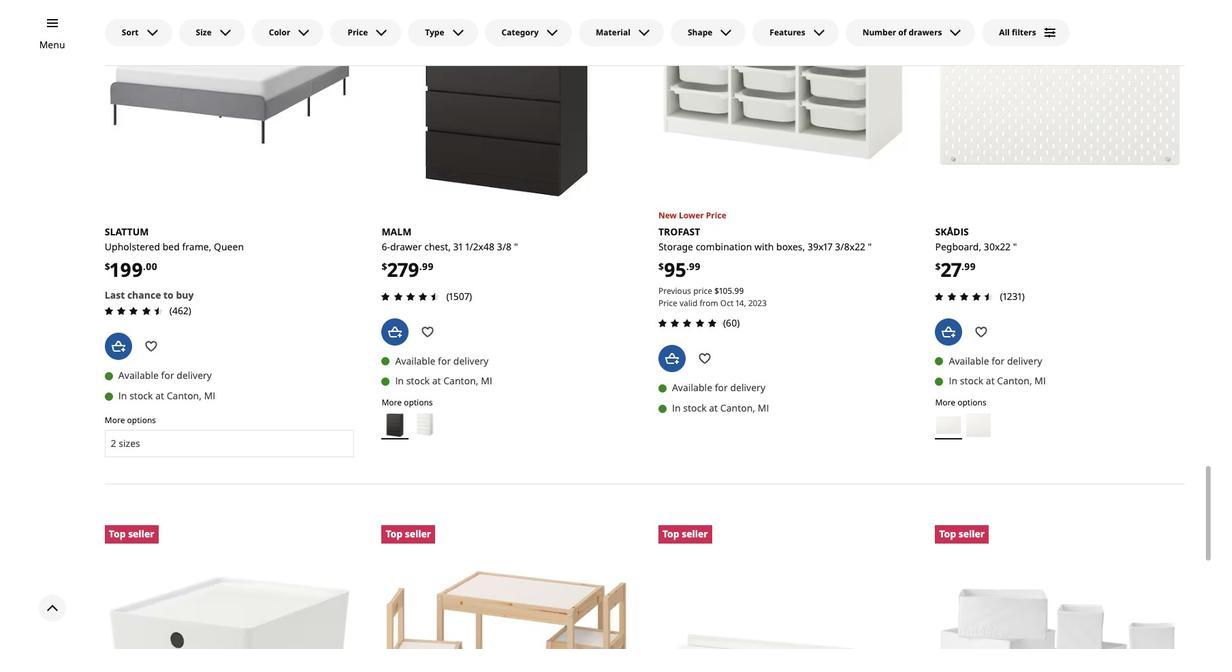 Task type: describe. For each thing, give the bounding box(es) containing it.
trofast
[[659, 226, 700, 238]]

2 top seller from the left
[[386, 528, 431, 541]]

31
[[453, 241, 463, 253]]

" inside 'skådis pegboard, 30x22 " $ 27 . 99'
[[1013, 241, 1017, 253]]

2023
[[749, 298, 767, 309]]

available for delivery down (60)
[[672, 382, 766, 395]]

delivery down (60)
[[730, 382, 766, 395]]

mi for 199
[[204, 390, 215, 403]]

menu
[[39, 38, 65, 51]]

1 top seller from the left
[[109, 528, 154, 541]]

number of drawers
[[863, 27, 942, 38]]

price inside previous price $ 105 . 99 price valid from oct 14, 2023
[[659, 298, 678, 309]]

combination
[[696, 240, 752, 253]]

mi for .
[[1035, 375, 1046, 388]]

mi for 3/8
[[481, 375, 492, 388]]

stock for 27
[[960, 375, 984, 388]]

sizes
[[119, 438, 140, 450]]

all filters
[[1000, 27, 1037, 38]]

in for $
[[118, 390, 127, 403]]

in stock at canton, mi for .
[[949, 375, 1046, 388]]

storage
[[659, 240, 693, 253]]

99 inside new lower price trofast storage combination with boxes, 39x17 3/8x22 " $ 95 . 99
[[689, 260, 701, 273]]

" inside malm 6-drawer chest, 31 1/2x48 3/8 " $ 279 . 99
[[514, 241, 518, 253]]

all
[[1000, 27, 1010, 38]]

(462)
[[170, 305, 191, 318]]

new
[[659, 210, 677, 221]]

size button
[[179, 19, 245, 46]]

(60)
[[723, 317, 740, 330]]

type button
[[408, 19, 478, 46]]

review: 4.7 out of 5 stars. total reviews: 1231 image
[[931, 288, 998, 305]]

last chance to buy
[[105, 289, 194, 302]]

more options for 27
[[936, 397, 987, 409]]

previous price $ 105 . 99 price valid from oct 14, 2023
[[659, 286, 767, 309]]

" inside new lower price trofast storage combination with boxes, 39x17 3/8x22 " $ 95 . 99
[[868, 240, 872, 253]]

in for 1/2x48
[[395, 375, 404, 388]]

category
[[502, 27, 539, 38]]

skådis
[[936, 226, 969, 238]]

4 seller from the left
[[959, 528, 985, 541]]

1/2x48
[[466, 241, 495, 253]]

2 seller from the left
[[405, 528, 431, 541]]

shape
[[688, 27, 713, 38]]

price
[[694, 286, 713, 297]]

drawer
[[390, 241, 422, 253]]

previous
[[659, 286, 691, 297]]

3/8x22
[[835, 240, 866, 253]]

delivery for 3/8
[[454, 355, 489, 367]]

features button
[[753, 19, 839, 46]]

chest,
[[424, 241, 451, 253]]

filters
[[1012, 27, 1037, 38]]

price inside popup button
[[348, 27, 368, 38]]

$ inside slattum upholstered bed frame, queen $ 199 . 00
[[105, 260, 110, 273]]

shape button
[[671, 19, 746, 46]]

all filters button
[[983, 19, 1070, 46]]

canton, for 3/8
[[444, 375, 479, 388]]

color button
[[252, 19, 324, 46]]

material
[[596, 27, 631, 38]]

105
[[719, 286, 732, 297]]

pegboard,
[[936, 241, 982, 253]]

39x17
[[808, 240, 833, 253]]

. inside new lower price trofast storage combination with boxes, 39x17 3/8x22 " $ 95 . 99
[[686, 260, 689, 273]]

3/8
[[497, 241, 512, 253]]

price button
[[331, 19, 401, 46]]

options for 279
[[404, 397, 433, 409]]

stock for 1/2x48
[[406, 375, 430, 388]]

. inside slattum upholstered bed frame, queen $ 199 . 00
[[143, 260, 146, 273]]

upholstered
[[105, 240, 160, 253]]

boxes,
[[777, 240, 805, 253]]

for for 199
[[161, 370, 174, 382]]

$ inside previous price $ 105 . 99 price valid from oct 14, 2023
[[715, 286, 719, 297]]

(1231)
[[1000, 290, 1025, 303]]

99 inside previous price $ 105 . 99 price valid from oct 14, 2023
[[735, 286, 744, 297]]

$ inside 'skådis pegboard, 30x22 " $ 27 . 99'
[[936, 260, 941, 273]]

more options for 279
[[382, 397, 433, 409]]

available for delivery for 199
[[118, 370, 212, 382]]

buy
[[176, 289, 194, 302]]

available for delivery for .
[[949, 355, 1043, 367]]

available for 1/2x48
[[395, 355, 436, 367]]

$ inside malm 6-drawer chest, 31 1/2x48 3/8 " $ 279 . 99
[[382, 260, 387, 273]]

at for 1/2x48
[[432, 375, 441, 388]]

last
[[105, 289, 125, 302]]

review: 4.5 out of 5 stars. total reviews: 1507 image
[[378, 288, 444, 305]]

for for 3/8
[[438, 355, 451, 367]]

at for 27
[[986, 375, 995, 388]]

number
[[863, 27, 897, 38]]

number of drawers button
[[846, 19, 976, 46]]



Task type: vqa. For each thing, say whether or not it's contained in the screenshot.
search box
no



Task type: locate. For each thing, give the bounding box(es) containing it.
2 horizontal spatial options
[[958, 397, 987, 409]]

0 horizontal spatial price
[[348, 27, 368, 38]]

malm 6-drawer chest, 31 1/2x48 3/8 " $ 279 . 99
[[382, 226, 518, 283]]

2 vertical spatial price
[[659, 298, 678, 309]]

99 up 14,
[[735, 286, 744, 297]]

available down 'review: 4.3 out of 5 stars. total reviews: 462' "image"
[[118, 370, 159, 382]]

price inside new lower price trofast storage combination with boxes, 39x17 3/8x22 " $ 95 . 99
[[706, 210, 727, 221]]

. down storage
[[686, 260, 689, 273]]

available down the review: 4.7 out of 5 stars. total reviews: 1231 "image"
[[949, 355, 989, 367]]

1 horizontal spatial "
[[868, 240, 872, 253]]

more for 27
[[936, 397, 956, 409]]

stock
[[406, 375, 430, 388], [960, 375, 984, 388], [130, 390, 153, 403], [683, 402, 707, 415]]

1 vertical spatial price
[[706, 210, 727, 221]]

at
[[432, 375, 441, 388], [986, 375, 995, 388], [155, 390, 164, 403], [709, 402, 718, 415]]

"
[[868, 240, 872, 253], [514, 241, 518, 253], [1013, 241, 1017, 253]]

drawers
[[909, 27, 942, 38]]

new lower price trofast storage combination with boxes, 39x17 3/8x22 " $ 95 . 99
[[659, 210, 872, 283]]

available for delivery down "(1231)"
[[949, 355, 1043, 367]]

$ down storage
[[659, 260, 664, 273]]

0 vertical spatial price
[[348, 27, 368, 38]]

more
[[382, 397, 402, 409], [936, 397, 956, 409], [105, 415, 125, 427]]

4 top from the left
[[940, 528, 956, 541]]

99 down chest, at left
[[422, 260, 434, 273]]

features
[[770, 27, 806, 38]]

3 seller from the left
[[682, 528, 708, 541]]

top seller
[[109, 528, 154, 541], [386, 528, 431, 541], [663, 528, 708, 541], [940, 528, 985, 541]]

$ right price
[[715, 286, 719, 297]]

" right 30x22
[[1013, 241, 1017, 253]]

for down (1507)
[[438, 355, 451, 367]]

of
[[899, 27, 907, 38]]

. up oct
[[732, 286, 735, 297]]

2 horizontal spatial more options
[[936, 397, 987, 409]]

27
[[941, 257, 962, 283]]

delivery down (462)
[[177, 370, 212, 382]]

sort
[[122, 27, 139, 38]]

$ up last
[[105, 260, 110, 273]]

frame,
[[182, 240, 211, 253]]

(1507)
[[446, 290, 472, 303]]

0 horizontal spatial more
[[105, 415, 125, 427]]

99 inside 'skådis pegboard, 30x22 " $ 27 . 99'
[[965, 260, 976, 273]]

1 top from the left
[[109, 528, 126, 541]]

3 top seller from the left
[[663, 528, 708, 541]]

2
[[111, 438, 116, 450]]

. inside 'skådis pegboard, 30x22 " $ 27 . 99'
[[962, 260, 965, 273]]

for for .
[[992, 355, 1005, 367]]

in stock at canton, mi for 199
[[118, 390, 215, 403]]

available down review: 4.8 out of 5 stars. total reviews: 60 image
[[672, 382, 713, 395]]

$ down pegboard,
[[936, 260, 941, 273]]

1 " from the left
[[868, 240, 872, 253]]

to
[[164, 289, 174, 302]]

in stock at canton, mi
[[395, 375, 492, 388], [949, 375, 1046, 388], [118, 390, 215, 403], [672, 402, 769, 415]]

279
[[387, 257, 420, 283]]

1 horizontal spatial more
[[382, 397, 402, 409]]

lower
[[679, 210, 704, 221]]

delivery
[[454, 355, 489, 367], [1007, 355, 1043, 367], [177, 370, 212, 382], [730, 382, 766, 395]]

material button
[[579, 19, 664, 46]]

available for delivery down (462)
[[118, 370, 212, 382]]

review: 4.3 out of 5 stars. total reviews: 462 image
[[101, 303, 167, 320]]

menu button
[[39, 37, 65, 52]]

color
[[269, 27, 290, 38]]

6-
[[382, 241, 390, 253]]

" right 3/8
[[514, 241, 518, 253]]

2 horizontal spatial more
[[936, 397, 956, 409]]

size
[[196, 27, 212, 38]]

more for 199
[[105, 415, 125, 427]]

available for 27
[[949, 355, 989, 367]]

delivery down "(1231)"
[[1007, 355, 1043, 367]]

bed
[[163, 240, 180, 253]]

delivery for .
[[1007, 355, 1043, 367]]

2 top from the left
[[386, 528, 403, 541]]

. inside malm 6-drawer chest, 31 1/2x48 3/8 " $ 279 . 99
[[420, 260, 422, 273]]

oct
[[721, 298, 734, 309]]

top
[[109, 528, 126, 541], [386, 528, 403, 541], [663, 528, 680, 541], [940, 528, 956, 541]]

canton, for 199
[[167, 390, 202, 403]]

1 horizontal spatial price
[[659, 298, 678, 309]]

2 horizontal spatial price
[[706, 210, 727, 221]]

slattum upholstered bed frame, queen $ 199 . 00
[[105, 226, 244, 283]]

valid
[[680, 298, 698, 309]]

at for $
[[155, 390, 164, 403]]

2 sizes link
[[111, 438, 140, 450]]

99 right 27
[[965, 260, 976, 273]]

with
[[755, 240, 774, 253]]

more options for 199
[[105, 415, 156, 427]]

2 horizontal spatial "
[[1013, 241, 1017, 253]]

available
[[395, 355, 436, 367], [949, 355, 989, 367], [118, 370, 159, 382], [672, 382, 713, 395]]

99
[[689, 260, 701, 273], [422, 260, 434, 273], [965, 260, 976, 273], [735, 286, 744, 297]]

0 horizontal spatial more options
[[105, 415, 156, 427]]

queen
[[214, 240, 244, 253]]

0 horizontal spatial "
[[514, 241, 518, 253]]

1 horizontal spatial more options
[[382, 397, 433, 409]]

for down (60)
[[715, 382, 728, 395]]

options for 27
[[958, 397, 987, 409]]

. down pegboard,
[[962, 260, 965, 273]]

available for delivery
[[395, 355, 489, 367], [949, 355, 1043, 367], [118, 370, 212, 382], [672, 382, 766, 395]]

in
[[395, 375, 404, 388], [949, 375, 958, 388], [118, 390, 127, 403], [672, 402, 681, 415]]

. down upholstered
[[143, 260, 146, 273]]

chance
[[127, 289, 161, 302]]

3 top from the left
[[663, 528, 680, 541]]

. down drawer
[[420, 260, 422, 273]]

for down (462)
[[161, 370, 174, 382]]

in stock at canton, mi for 3/8
[[395, 375, 492, 388]]

canton, for .
[[997, 375, 1032, 388]]

available down review: 4.5 out of 5 stars. total reviews: 1507 image
[[395, 355, 436, 367]]

199
[[110, 257, 143, 283]]

4 top seller from the left
[[940, 528, 985, 541]]

delivery down (1507)
[[454, 355, 489, 367]]

mi
[[481, 375, 492, 388], [1035, 375, 1046, 388], [204, 390, 215, 403], [758, 402, 769, 415]]

. inside previous price $ 105 . 99 price valid from oct 14, 2023
[[732, 286, 735, 297]]

sort button
[[105, 19, 172, 46]]

95
[[664, 257, 686, 283]]

$ inside new lower price trofast storage combination with boxes, 39x17 3/8x22 " $ 95 . 99
[[659, 260, 664, 273]]

2 sizes
[[111, 438, 140, 450]]

available for delivery for 3/8
[[395, 355, 489, 367]]

options
[[404, 397, 433, 409], [958, 397, 987, 409], [127, 415, 156, 427]]

price
[[348, 27, 368, 38], [706, 210, 727, 221], [659, 298, 678, 309]]

malm
[[382, 226, 412, 238]]

category button
[[485, 19, 572, 46]]

30x22
[[984, 241, 1011, 253]]

review: 4.8 out of 5 stars. total reviews: 60 image
[[655, 316, 721, 332]]

delivery for 199
[[177, 370, 212, 382]]

seller
[[128, 528, 154, 541], [405, 528, 431, 541], [682, 528, 708, 541], [959, 528, 985, 541]]

99 right 95 at the right top
[[689, 260, 701, 273]]

available for $
[[118, 370, 159, 382]]

stock for $
[[130, 390, 153, 403]]

1 horizontal spatial options
[[404, 397, 433, 409]]

for down "(1231)"
[[992, 355, 1005, 367]]

slattum
[[105, 226, 149, 238]]

$ down 6-
[[382, 260, 387, 273]]

$
[[105, 260, 110, 273], [659, 260, 664, 273], [382, 260, 387, 273], [936, 260, 941, 273], [715, 286, 719, 297]]

canton,
[[444, 375, 479, 388], [997, 375, 1032, 388], [167, 390, 202, 403], [721, 402, 755, 415]]

99 inside malm 6-drawer chest, 31 1/2x48 3/8 " $ 279 . 99
[[422, 260, 434, 273]]

2 " from the left
[[514, 241, 518, 253]]

more for 279
[[382, 397, 402, 409]]

00
[[146, 260, 157, 273]]

1 seller from the left
[[128, 528, 154, 541]]

" right 3/8x22
[[868, 240, 872, 253]]

skådis pegboard, 30x22 " $ 27 . 99
[[936, 226, 1017, 283]]

0 horizontal spatial options
[[127, 415, 156, 427]]

14,
[[736, 298, 746, 309]]

.
[[143, 260, 146, 273], [686, 260, 689, 273], [420, 260, 422, 273], [962, 260, 965, 273], [732, 286, 735, 297]]

from
[[700, 298, 718, 309]]

3 " from the left
[[1013, 241, 1017, 253]]

available for delivery down (1507)
[[395, 355, 489, 367]]

in for 27
[[949, 375, 958, 388]]

type
[[425, 27, 444, 38]]

more options
[[382, 397, 433, 409], [936, 397, 987, 409], [105, 415, 156, 427]]

options for 199
[[127, 415, 156, 427]]



